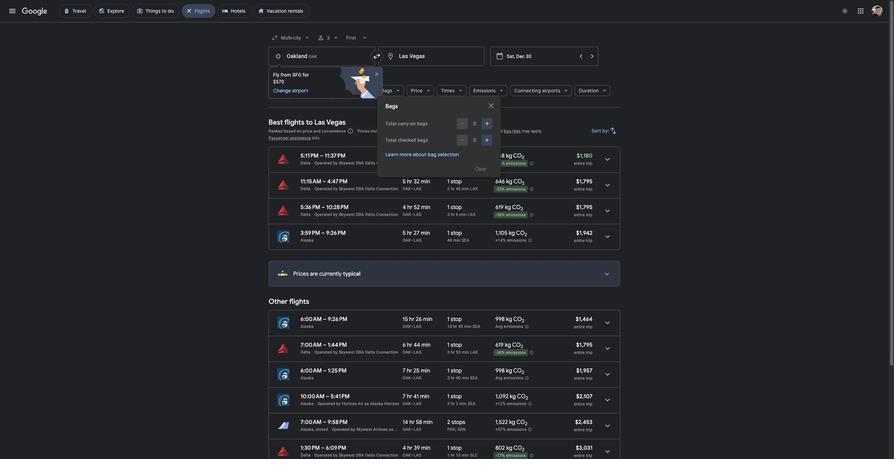 Task type: vqa. For each thing, say whether or not it's contained in the screenshot.
an
no



Task type: locate. For each thing, give the bounding box(es) containing it.
3 $1,795 from the top
[[576, 342, 592, 349]]

3 las from the top
[[414, 238, 421, 243]]

1 vertical spatial 998
[[495, 368, 505, 374]]

connection for 6:09 pm
[[376, 453, 398, 458]]

Departure time: 5:36 PM. text field
[[301, 204, 320, 211]]

0 horizontal spatial for
[[303, 72, 309, 78]]

bag right about
[[428, 151, 436, 158]]

total up required
[[385, 121, 396, 126]]

1 avg emissions from the top
[[495, 324, 523, 329]]

44
[[414, 342, 420, 349]]

las down total duration 15 hr 26 min. element
[[414, 324, 421, 329]]

6 entire from the top
[[574, 350, 585, 355]]

3031 US dollars text field
[[576, 445, 592, 452]]

4 operated by skywest dba delta connection from the top
[[314, 350, 398, 355]]

flights for best
[[284, 118, 304, 127]]

hr up stops
[[451, 402, 455, 406]]

trip down $1,957 text box
[[586, 376, 592, 381]]

– right 3:59 pm text box
[[321, 230, 325, 237]]

1 inside 1 stop 2 hr 40 min sea
[[447, 368, 449, 374]]

oak for 15 hr 26 min
[[403, 324, 411, 329]]

1 for 1 stop 3 hr 2 min sea
[[447, 393, 449, 400]]

1 stop flight. element for 6 hr 44 min
[[447, 342, 462, 350]]

3 inside the prices include required taxes + fees for 3 passengers. optional charges and bag fees may apply. passenger assistance
[[434, 129, 436, 134]]

$1,795 down $1,464 entire trip
[[576, 342, 592, 349]]

oak down total duration 7 hr 25 min. element
[[403, 376, 411, 381]]

0 horizontal spatial and
[[313, 129, 321, 134]]

2 -36% emissions from the top
[[496, 350, 526, 355]]

entire inside $3,031 entire trip
[[574, 453, 585, 458]]

1 horizontal spatial on
[[410, 121, 416, 126]]

0 horizontal spatial on
[[297, 129, 302, 134]]

flight details. leaves oakland international airport at 10:00 am on saturday, december 30 and arrives at harry reid international airport at 5:41 pm on saturday, december 30. image
[[599, 392, 616, 408]]

hr left 32
[[407, 178, 412, 185]]

1 horizontal spatial prices
[[358, 129, 370, 134]]

2 dba from the top
[[356, 187, 364, 191]]

4 - from the top
[[496, 350, 497, 355]]

None text field
[[269, 47, 375, 66]]

1 horizontal spatial as
[[389, 427, 393, 432]]

0 horizontal spatial as
[[364, 402, 369, 406]]

2 avg emissions from the top
[[495, 376, 523, 381]]

5 hr 27 min oak – las
[[403, 230, 430, 243]]

las inside the 4 hr 39 min oak – las
[[414, 453, 421, 458]]

9:26 pm for 3:59 pm
[[326, 230, 346, 237]]

0 horizontal spatial fees
[[418, 129, 426, 134]]

flight details. leaves oakland international airport at 7:00 am on saturday, december 30 and arrives at harry reid international airport at 1:44 pm on saturday, december 30. image
[[599, 340, 616, 357]]

fees
[[418, 129, 426, 134], [512, 129, 521, 134]]

skywest
[[339, 161, 355, 166], [339, 187, 355, 191], [339, 212, 355, 217], [339, 350, 355, 355], [356, 427, 372, 432], [339, 453, 355, 458]]

for right +
[[427, 129, 433, 134]]

998 kg co 2 for $1,464
[[495, 316, 524, 324]]

1 $1,795 from the top
[[576, 178, 592, 185]]

Arrival time: 9:58 PM. text field
[[328, 419, 347, 426]]

2 vertical spatial $1,795
[[576, 342, 592, 349]]

– down 27
[[411, 238, 414, 243]]

5 entire from the top
[[574, 325, 585, 329]]

include
[[371, 129, 385, 134]]

$570
[[273, 79, 284, 84]]

as for 7
[[364, 402, 369, 406]]

6 hr 26 min
[[403, 152, 430, 159]]

5 hr 32 min oak – las
[[403, 178, 430, 191]]

avg right layover (1 of 1) is a 10 hr 45 min layover at seattle-tacoma international airport in seattle. element
[[495, 324, 503, 329]]

Arrival time: 4:47 PM. text field
[[327, 178, 347, 185]]

6 right learn
[[403, 152, 406, 159]]

27
[[414, 230, 419, 237]]

0 horizontal spatial airlines
[[346, 88, 363, 94]]

1 vertical spatial -36% emissions
[[496, 350, 526, 355]]

total checked bags
[[385, 137, 428, 143]]

alaska inside 6:00 am – 1:25 pm alaska
[[301, 376, 314, 381]]

stop up '53'
[[451, 342, 462, 349]]

1 avg from the top
[[495, 324, 503, 329]]

0 vertical spatial bag
[[504, 129, 511, 134]]

7 trip from the top
[[586, 376, 592, 381]]

1 -36% emissions from the top
[[496, 213, 526, 217]]

entire
[[574, 161, 585, 166], [574, 187, 585, 192], [574, 213, 585, 217], [574, 238, 585, 243], [574, 325, 585, 329], [574, 350, 585, 355], [574, 376, 585, 381], [574, 402, 585, 407], [574, 428, 585, 432], [574, 453, 585, 458]]

1 operated by skywest dba delta connection from the top
[[314, 161, 398, 166]]

price
[[303, 129, 312, 134]]

$1,957 entire trip
[[574, 368, 592, 381]]

0 vertical spatial $1,795
[[576, 178, 592, 185]]

2 connection from the top
[[376, 187, 398, 191]]

las for 27
[[414, 238, 421, 243]]

total duration 14 hr 58 min. element
[[403, 419, 447, 427]]

airlines right stops, not selected image
[[346, 88, 363, 94]]

entire down $1,180 text field
[[574, 161, 585, 166]]

1 0 from the top
[[473, 121, 476, 126]]

619 kg co 2
[[495, 204, 523, 212], [495, 342, 523, 350]]

2 inside 1 stop 2 hr 40 min sea
[[447, 376, 450, 381]]

– down '25'
[[411, 376, 414, 381]]

1 connection from the top
[[376, 161, 398, 166]]

las for 26
[[414, 324, 421, 329]]

0 vertical spatial total
[[385, 121, 396, 126]]

change
[[273, 88, 291, 94]]

1 horizontal spatial fees
[[512, 129, 521, 134]]

connection left 4 hr 52 min oak – las on the top
[[376, 212, 398, 217]]

0 vertical spatial 9:26 pm
[[326, 230, 346, 237]]

1 horizon from the left
[[342, 402, 357, 406]]

1 inside the 1 stop 10 hr 45 min sea
[[447, 316, 449, 323]]

operated by skywest dba delta connection down 1:44 pm text field
[[314, 350, 398, 355]]

None text field
[[378, 47, 485, 66]]

2 - from the top
[[496, 187, 497, 192]]

7 inside 7 hr 41 min oak – las
[[403, 393, 406, 400]]

loading results progress bar
[[0, 22, 889, 23]]

flights right other
[[289, 297, 309, 306]]

bag inside the prices include required taxes + fees for 3 passengers. optional charges and bag fees may apply. passenger assistance
[[504, 129, 511, 134]]

1 stop 1 hr 13 min slc
[[447, 445, 478, 458]]

1 vertical spatial as
[[389, 427, 393, 432]]

operated for 1:44 pm
[[314, 350, 332, 355]]

hr left about
[[407, 152, 412, 159]]

9 1 stop flight. element from the top
[[447, 445, 462, 453]]

0 vertical spatial 7:00 am
[[301, 342, 322, 349]]

3
[[327, 35, 330, 41], [434, 129, 436, 134], [447, 350, 450, 355], [447, 402, 450, 406]]

oak down total duration 5 hr 32 min. element
[[403, 187, 411, 191]]

and right charges
[[496, 129, 503, 134]]

5 las from the top
[[414, 350, 421, 355]]

as
[[364, 402, 369, 406], [389, 427, 393, 432]]

3 entire from the top
[[574, 213, 585, 217]]

0 vertical spatial flights
[[284, 118, 304, 127]]

4 inside the 4 hr 39 min oak – las
[[403, 445, 406, 452]]

4 connection from the top
[[376, 350, 398, 355]]

$1,795 entire trip
[[574, 178, 592, 192], [574, 204, 592, 217], [574, 342, 592, 355]]

air
[[358, 402, 363, 406]]

oak inside 5 hr 27 min oak – las
[[403, 238, 411, 243]]

flights
[[284, 118, 304, 127], [289, 297, 309, 306]]

entire for 7 hr 25 min
[[574, 376, 585, 381]]

8 entire from the top
[[574, 402, 585, 407]]

$1,795 entire trip up $1,942
[[574, 204, 592, 217]]

1 oak from the top
[[403, 187, 411, 191]]

entire inside $2,107 entire trip
[[574, 402, 585, 407]]

operated by skywest dba delta connection for 6:09 pm
[[314, 453, 398, 458]]

kg for 14 hr 58 min
[[509, 419, 515, 426]]

las inside 5 hr 32 min oak – las
[[414, 187, 421, 191]]

– inside 5 hr 32 min oak – las
[[411, 187, 414, 191]]

 image
[[329, 427, 331, 432]]

total duration 7 hr 25 min. element
[[403, 368, 447, 375]]

8 1 from the top
[[447, 393, 449, 400]]

2
[[522, 155, 524, 160], [522, 180, 525, 186], [447, 187, 450, 191], [521, 206, 523, 212], [447, 212, 450, 217], [525, 232, 527, 238], [522, 318, 524, 324], [521, 344, 523, 350], [522, 370, 524, 375], [447, 376, 450, 381], [526, 395, 528, 401], [456, 402, 458, 406], [447, 419, 450, 426], [525, 421, 527, 427], [522, 447, 525, 453]]

1795 US dollars text field
[[576, 342, 592, 349]]

connection down learn
[[376, 161, 398, 166]]

1 vertical spatial flights
[[289, 297, 309, 306]]

skywest down '11:37 pm'
[[339, 161, 355, 166]]

hr
[[407, 152, 412, 159], [407, 178, 412, 185], [451, 187, 455, 191], [407, 204, 412, 211], [451, 212, 455, 217], [407, 230, 412, 237], [409, 316, 414, 323], [453, 324, 457, 329], [407, 342, 412, 349], [451, 350, 455, 355], [407, 368, 412, 374], [451, 376, 455, 381], [407, 393, 412, 400], [451, 402, 455, 406], [409, 419, 415, 426], [407, 445, 412, 452], [451, 453, 455, 458]]

fly
[[273, 72, 279, 78]]

$2,107
[[576, 393, 592, 400]]

1 vertical spatial lax
[[468, 212, 476, 217]]

1 inside 1 stop 2 hr 6 min lax
[[447, 204, 449, 211]]

– inside 5 hr 27 min oak – las
[[411, 238, 414, 243]]

co inside 802 kg co 2
[[514, 445, 522, 452]]

14
[[403, 419, 408, 426]]

Departure time: 7:00 AM. text field
[[301, 419, 322, 426]]

min inside 1 stop 3 hr 2 min sea
[[459, 402, 467, 406]]

operated by skywest dba delta connection down the 10:28 pm
[[314, 212, 398, 217]]

co inside 1,105 kg co 2
[[516, 230, 525, 237]]

lax
[[470, 187, 478, 191], [468, 212, 476, 217], [470, 350, 478, 355]]

connection left 6 hr 44 min oak – las
[[376, 350, 398, 355]]

avg emissions for $1,957
[[495, 376, 523, 381]]

– up united
[[323, 419, 326, 426]]

– down 44
[[411, 350, 414, 355]]

by
[[333, 161, 338, 166], [333, 187, 338, 191], [333, 212, 338, 217], [333, 350, 338, 355], [336, 402, 341, 406], [351, 427, 355, 432], [333, 453, 338, 458]]

0 vertical spatial 998
[[495, 316, 505, 323]]

alaska, united
[[301, 427, 328, 432]]

1 vertical spatial 6:00 am
[[301, 368, 322, 374]]

hr inside 7 hr 25 min oak – las
[[407, 368, 412, 374]]

from
[[281, 72, 291, 78]]

leaves oakland international airport at 5:11 pm on saturday, december 30 and arrives at harry reid international airport at 11:37 pm on saturday, december 30. element
[[301, 152, 346, 159]]

stop inside the 1 stop 3 hr 53 min lax
[[451, 342, 462, 349]]

entire inside $2,453 entire trip
[[574, 428, 585, 432]]

den
[[458, 427, 466, 432]]

3 dba from the top
[[356, 212, 364, 217]]

oak inside 6 hr 44 min oak – las
[[403, 350, 411, 355]]

on inside "search field"
[[410, 121, 416, 126]]

998 kg co 2 for $1,957
[[495, 368, 524, 375]]

3 connection from the top
[[376, 212, 398, 217]]

0 vertical spatial 6
[[403, 152, 406, 159]]

1 total from the top
[[385, 121, 396, 126]]

Arrival time: 1:25 PM. text field
[[328, 368, 347, 374]]

none text field inside "search field"
[[269, 47, 375, 66]]

0 vertical spatial $1,795 entire trip
[[574, 178, 592, 192]]

hr inside 6 hr 44 min oak – las
[[407, 342, 412, 349]]

1 vertical spatial 4
[[403, 445, 406, 452]]

45
[[458, 324, 463, 329]]

None search field
[[269, 30, 620, 177]]

alaska,
[[301, 427, 314, 432]]

-33% emissions
[[496, 187, 526, 192]]

total duration 15 hr 26 min. element
[[403, 316, 447, 324]]

1 vertical spatial 0
[[473, 137, 476, 143]]

6 stop from the top
[[451, 342, 462, 349]]

sea right 48
[[462, 238, 469, 243]]

5:36 pm – 10:28 pm
[[301, 204, 349, 211]]

min inside 7 hr 41 min oak – las
[[420, 393, 429, 400]]

2 inside 1 stop 2 hr 6 min lax
[[447, 212, 450, 217]]

hr left '25'
[[407, 368, 412, 374]]

1 vertical spatial 36%
[[497, 350, 505, 355]]

total duration 5 hr 32 min. element
[[403, 178, 447, 186]]

1 $1,795 entire trip from the top
[[574, 178, 592, 192]]

dba for 10:28 pm
[[356, 212, 364, 217]]

close image
[[374, 71, 380, 77]]

hr inside total duration 6 hr 26 min. element
[[407, 152, 412, 159]]

1 vertical spatial prices
[[293, 271, 309, 278]]

$1,795 down $1,180 entire trip
[[576, 178, 592, 185]]

hr right the 15
[[409, 316, 414, 323]]

998 for 15 hr 26 min
[[495, 316, 505, 323]]

checked
[[398, 137, 416, 143]]

0 vertical spatial bags
[[381, 88, 392, 94]]

3 inside popup button
[[327, 35, 330, 41]]

9 stop from the top
[[451, 445, 462, 452]]

998 for 7 hr 25 min
[[495, 368, 505, 374]]

5:41 pm
[[331, 393, 350, 400]]

+12%
[[495, 402, 506, 406]]

6 for 6 hr 44 min oak – las
[[403, 342, 406, 349]]

10 entire from the top
[[574, 453, 585, 458]]

trip for 6 hr 44 min
[[586, 350, 592, 355]]

layover (1 of 1) is a 3 hr 53 min layover at los angeles international airport in los angeles. element
[[447, 350, 492, 355]]

0 vertical spatial 619 kg co 2
[[495, 204, 523, 212]]

1795 US dollars text field
[[576, 178, 592, 185]]

hr inside the 1 stop 3 hr 53 min lax
[[451, 350, 455, 355]]

0 vertical spatial 26
[[414, 152, 420, 159]]

entire down $3,031 text field
[[574, 453, 585, 458]]

4 1 stop flight. element from the top
[[447, 230, 462, 238]]

1 inside the 1 stop 3 hr 53 min lax
[[447, 342, 449, 349]]

5:11 pm
[[301, 152, 319, 159]]

1 vertical spatial on
[[297, 129, 302, 134]]

-
[[496, 161, 497, 166], [496, 187, 497, 192], [496, 213, 497, 217], [496, 350, 497, 355], [496, 453, 497, 458]]

total for total checked bags
[[385, 137, 396, 143]]

las down 27
[[414, 238, 421, 243]]

kg inside 1,092 kg co 2
[[510, 393, 516, 400]]

stop for 1 stop 2 hr 46 min lax
[[451, 178, 462, 185]]

2 36% from the top
[[497, 350, 505, 355]]

1 stop flight. element for 4 hr 39 min
[[447, 445, 462, 453]]

5 left 27
[[403, 230, 406, 237]]

stop
[[451, 152, 462, 159], [451, 178, 462, 185], [451, 204, 462, 211], [451, 230, 462, 237], [451, 316, 462, 323], [451, 342, 462, 349], [451, 368, 462, 374], [451, 393, 462, 400], [451, 445, 462, 452]]

2 vertical spatial $1,795 entire trip
[[574, 342, 592, 355]]

7 hr 41 min oak – las
[[403, 393, 429, 406]]

oak down total duration 4 hr 52 min. element
[[403, 212, 411, 217]]

1 998 from the top
[[495, 316, 505, 323]]

alaska down 6:00 am text field on the left of the page
[[301, 324, 314, 329]]

2 inside 2 stops pdx , den
[[447, 419, 450, 426]]

total duration 4 hr 52 min. element
[[403, 204, 447, 212]]

swap origin and destination. image
[[373, 52, 381, 60]]

0 down optional
[[473, 137, 476, 143]]

7 inside 7 hr 25 min oak – las
[[403, 368, 406, 374]]

1 vertical spatial 26
[[416, 316, 422, 323]]

7 stop from the top
[[451, 368, 462, 374]]

Departure time: 11:15 AM. text field
[[301, 178, 321, 185]]

change appearance image
[[837, 3, 853, 19]]

6:00 am for 9:26 pm
[[301, 316, 322, 323]]

2 stop from the top
[[451, 178, 462, 185]]

min inside the 1 stop 10 hr 45 min sea
[[464, 324, 471, 329]]

by for 1:44 pm
[[333, 350, 338, 355]]

0 horizontal spatial horizon
[[342, 402, 357, 406]]

on for carry-
[[410, 121, 416, 126]]

0 vertical spatial 6:00 am
[[301, 316, 322, 323]]

to
[[306, 118, 313, 127]]

– left 9:26 pm text box
[[323, 316, 326, 323]]

1 stop flight. element down passengers.
[[447, 152, 462, 160]]

las down 39
[[414, 453, 421, 458]]

1 horizontal spatial for
[[427, 129, 433, 134]]

leaves oakland international airport at 7:00 am on saturday, december 30 and arrives at harry reid international airport at 1:44 pm on saturday, december 30. element
[[301, 342, 347, 349]]

1 horizontal spatial and
[[496, 129, 503, 134]]

6:00 am
[[301, 316, 322, 323], [301, 368, 322, 374]]

9:26 pm inside 3:59 pm – 9:26 pm alaska
[[326, 230, 346, 237]]

1 stop 2 hr 46 min lax
[[447, 178, 478, 191]]

vegas
[[326, 118, 346, 127]]

co for 14 hr 58 min
[[516, 419, 525, 426]]

avg up 1,092
[[495, 376, 503, 381]]

Departure time: 5:11 PM. text field
[[301, 152, 319, 159]]

connection for 10:28 pm
[[376, 212, 398, 217]]

9:26 pm right 3:59 pm
[[326, 230, 346, 237]]

hr right the 14
[[409, 419, 415, 426]]

25
[[413, 368, 419, 374]]

1 left 13 at bottom right
[[447, 453, 450, 458]]

are
[[310, 271, 318, 278]]

6 hr 44 min oak – las
[[403, 342, 431, 355]]

7:00 am for 7:00 am – 9:58 pm
[[301, 419, 322, 426]]

1 5 from the top
[[403, 178, 406, 185]]

best flights to las vegas
[[269, 118, 346, 127]]

oak inside 5 hr 32 min oak – las
[[403, 187, 411, 191]]

10 trip from the top
[[586, 453, 592, 458]]

prices for include
[[358, 129, 370, 134]]

operated down 7:00 am – 1:44 pm
[[314, 350, 332, 355]]

co
[[513, 152, 522, 159], [513, 178, 522, 185], [512, 204, 521, 211], [516, 230, 525, 237], [513, 316, 522, 323], [512, 342, 521, 349], [513, 368, 522, 374], [517, 393, 526, 400], [516, 419, 525, 426], [514, 445, 522, 452]]

$1,795 entire trip up $1,795 text field
[[574, 178, 592, 192]]

Departure time: 6:00 AM. text field
[[301, 368, 322, 374]]

min inside the 4 hr 39 min oak – las
[[421, 445, 430, 452]]

4 for 4 hr 52 min
[[403, 204, 406, 211]]

7
[[403, 368, 406, 374], [403, 393, 406, 400]]

2 6:00 am from the top
[[301, 368, 322, 374]]

7 for 7 hr 41 min
[[403, 393, 406, 400]]

flight details. leaves oakland international airport at 7:00 am on saturday, december 30 and arrives at harry reid international airport at 9:58 pm on saturday, december 30. image
[[599, 418, 616, 434]]

2 and from the left
[[496, 129, 503, 134]]

1 for 1 stop 48 min sea
[[447, 230, 449, 237]]

kg for 7 hr 25 min
[[506, 368, 512, 374]]

7 1 stop flight. element from the top
[[447, 368, 462, 375]]

0 vertical spatial avg
[[495, 324, 503, 329]]

layover (1 of 1) is a 48 min layover at seattle-tacoma international airport in seattle. element
[[447, 238, 492, 243]]

1 trip from the top
[[586, 161, 592, 166]]

1 up layover (1 of 1) is a 2 hr 40 min layover at seattle-tacoma international airport in seattle. element
[[447, 368, 449, 374]]

0 vertical spatial avg emissions
[[495, 324, 523, 329]]

-11% emissions
[[496, 161, 526, 166]]

1 vertical spatial 7
[[403, 393, 406, 400]]

connection
[[376, 161, 398, 166], [376, 187, 398, 191], [376, 212, 398, 217], [376, 350, 398, 355], [376, 453, 398, 458]]

- down 802
[[496, 453, 497, 458]]

1957 US dollars text field
[[576, 368, 592, 374]]

1 for 1 stop
[[447, 152, 449, 159]]

delta
[[301, 161, 311, 166], [365, 161, 375, 166], [301, 187, 311, 191], [365, 187, 375, 191], [301, 212, 311, 217], [365, 212, 375, 217], [301, 350, 311, 355], [365, 350, 375, 355], [301, 453, 311, 458], [365, 453, 375, 458]]

emissions
[[506, 161, 526, 166], [506, 187, 526, 192], [506, 213, 526, 217], [507, 238, 527, 243], [504, 324, 523, 329], [506, 350, 526, 355], [504, 376, 523, 381], [507, 402, 527, 406], [507, 427, 527, 432], [506, 453, 526, 458]]

3 inside the 1 stop 3 hr 53 min lax
[[447, 350, 450, 355]]

stops, not selected image
[[310, 82, 339, 99]]

$1,180
[[577, 152, 592, 159]]

skywest for 10:28 pm
[[339, 212, 355, 217]]

- for 5 hr 32 min
[[496, 187, 497, 192]]

operated by skywest dba delta connection down 6:09 pm
[[314, 453, 398, 458]]

2 7 from the top
[[403, 393, 406, 400]]

1 stop flight. element up 46 in the top of the page
[[447, 178, 462, 186]]

2 inside "1 stop 2 hr 46 min lax"
[[447, 187, 450, 191]]

2 avg from the top
[[495, 376, 503, 381]]

1 7 from the top
[[403, 368, 406, 374]]

Arrival time: 10:28 PM. text field
[[326, 204, 349, 211]]

main content containing best flights to las vegas
[[269, 113, 620, 459]]

layover (1 of 1) is a 10 hr 45 min layover at seattle-tacoma international airport in seattle. element
[[447, 324, 492, 329]]

stop up 40
[[451, 368, 462, 374]]

bags inside popup button
[[381, 88, 392, 94]]

flight details. leaves oakland international airport at 11:15 am on saturday, december 30 and arrives at harry reid international airport at 4:47 pm on saturday, december 30. image
[[599, 177, 616, 193]]

leaves oakland international airport at 1:30 pm on saturday, december 30 and arrives at harry reid international airport at 6:09 pm on saturday, december 30. element
[[301, 445, 346, 452]]

dba for 6:09 pm
[[356, 453, 364, 458]]

1,522
[[495, 419, 508, 426]]

48
[[447, 238, 452, 243]]

1942 US dollars text field
[[576, 230, 592, 237]]

hr inside 5 hr 27 min oak – las
[[407, 230, 412, 237]]

co inside 1,092 kg co 2
[[517, 393, 526, 400]]

0 vertical spatial airlines
[[346, 88, 363, 94]]

entire for 4 hr 39 min
[[574, 453, 585, 458]]

trip for 4 hr 52 min
[[586, 213, 592, 217]]

2 1 from the top
[[447, 178, 449, 185]]

4 left 39
[[403, 445, 406, 452]]

operated by skywest dba delta connection for 1:44 pm
[[314, 350, 398, 355]]

trip down $1,464
[[586, 325, 592, 329]]

alaska inside 3:59 pm – 9:26 pm alaska
[[301, 238, 314, 243]]

-36% emissions for 6 hr 44 min
[[496, 350, 526, 355]]

32
[[414, 178, 420, 185]]

on up +
[[410, 121, 416, 126]]

-36% emissions for 4 hr 52 min
[[496, 213, 526, 217]]

$1,795 left flight details. leaves oakland international airport at 5:36 pm on saturday, december 30 and arrives at harry reid international airport at 10:28 pm on saturday, december 30. image
[[576, 204, 592, 211]]

1 entire from the top
[[574, 161, 585, 166]]

connection for 4:47 pm
[[376, 187, 398, 191]]

operated by skywest dba delta connection down '11:37 pm'
[[314, 161, 398, 166]]

5 connection from the top
[[376, 453, 398, 458]]

1 up 48
[[447, 230, 449, 237]]

8 stop from the top
[[451, 393, 462, 400]]

1 vertical spatial for
[[427, 129, 433, 134]]

all filters
[[282, 88, 302, 94]]

Departure time: 3:59 PM. text field
[[301, 230, 320, 237]]

1 7:00 am from the top
[[301, 342, 322, 349]]

other
[[269, 297, 288, 306]]

1 inside 1 stop 3 hr 2 min sea
[[447, 393, 449, 400]]

0 vertical spatial 998 kg co 2
[[495, 316, 524, 324]]

trip down $1,942
[[586, 238, 592, 243]]

3 - from the top
[[496, 213, 497, 217]]

Departure time: 6:00 AM. text field
[[301, 316, 322, 323]]

oak
[[403, 187, 411, 191], [403, 212, 411, 217], [403, 238, 411, 243], [403, 324, 411, 329], [403, 350, 411, 355], [403, 376, 411, 381], [403, 402, 411, 406], [403, 427, 411, 432], [403, 453, 411, 458]]

pdx
[[447, 427, 455, 432]]

1 vertical spatial avg
[[495, 376, 503, 381]]

filters
[[288, 88, 302, 94]]

2 entire from the top
[[574, 187, 585, 192]]

– inside 6:00 am – 9:26 pm alaska
[[323, 316, 326, 323]]

1 vertical spatial 9:26 pm
[[328, 316, 347, 323]]

9 1 from the top
[[447, 445, 449, 452]]

co inside 646 kg co 2
[[513, 178, 522, 185]]

9 las from the top
[[414, 453, 421, 458]]

hr inside 1 stop 2 hr 40 min sea
[[451, 376, 455, 381]]

1 36% from the top
[[497, 213, 505, 217]]

7 left 41
[[403, 393, 406, 400]]

36% for 4 hr 52 min
[[497, 213, 505, 217]]

2 619 kg co 2 from the top
[[495, 342, 523, 350]]

1 up layover (1 of 1) is a 2 hr 6 min layover at los angeles international airport in los angeles. element
[[447, 204, 449, 211]]

entire inside $1,957 entire trip
[[574, 376, 585, 381]]

main content
[[269, 113, 620, 459]]

2 $1,795 from the top
[[576, 204, 592, 211]]

leaves oakland international airport at 10:00 am on saturday, december 30 and arrives at harry reid international airport at 5:41 pm on saturday, december 30. element
[[301, 393, 350, 400]]

min
[[421, 152, 430, 159], [421, 178, 430, 185], [462, 187, 469, 191], [421, 204, 430, 211], [459, 212, 467, 217], [421, 230, 430, 237], [453, 238, 460, 243], [423, 316, 432, 323], [464, 324, 471, 329], [421, 342, 431, 349], [462, 350, 469, 355], [421, 368, 430, 374], [462, 376, 469, 381], [420, 393, 429, 400], [459, 402, 467, 406], [423, 419, 433, 426], [421, 445, 430, 452], [462, 453, 469, 458]]

1 6:00 am from the top
[[301, 316, 322, 323]]

1 vertical spatial bags
[[417, 137, 428, 143]]

1 up layover (1 of 1) is a 3 hr 2 min layover at seattle-tacoma international airport in seattle. element
[[447, 393, 449, 400]]

868
[[495, 152, 505, 159]]

las for 44
[[414, 350, 421, 355]]

7 entire from the top
[[574, 376, 585, 381]]

5 for 5 hr 32 min
[[403, 178, 406, 185]]

6 left 44
[[403, 342, 406, 349]]

bag
[[504, 129, 511, 134], [428, 151, 436, 158]]

0 horizontal spatial prices
[[293, 271, 309, 278]]

2 vertical spatial 6
[[403, 342, 406, 349]]

stop up 45
[[451, 316, 462, 323]]

las inside 7 hr 25 min oak – las
[[414, 376, 421, 381]]

1 down 10
[[447, 342, 449, 349]]

entire down 1795 us dollars text field
[[574, 187, 585, 192]]

sea inside 1 stop 3 hr 2 min sea
[[468, 402, 475, 406]]

entire down $2,453
[[574, 428, 585, 432]]

las down 32
[[414, 187, 421, 191]]

flight details. leaves oakland international airport at 5:36 pm on saturday, december 30 and arrives at harry reid international airport at 10:28 pm on saturday, december 30. image
[[599, 203, 616, 219]]

5 stop from the top
[[451, 316, 462, 323]]

oak inside 14 hr 58 min oak – las
[[403, 427, 411, 432]]

close dialog image
[[487, 102, 495, 110]]

learn more about ranking image
[[347, 128, 353, 134]]

stop inside 1 stop 1 hr 13 min slc
[[451, 445, 462, 452]]

0 vertical spatial 5
[[403, 178, 406, 185]]

lax inside "1 stop 2 hr 46 min lax"
[[470, 187, 478, 191]]

1 inside '1 stop 48 min sea'
[[447, 230, 449, 237]]

prices left are
[[293, 271, 309, 278]]

1 stop flight. element up 48
[[447, 230, 462, 238]]

6 trip from the top
[[586, 350, 592, 355]]

connection left 5 hr 32 min oak – las
[[376, 187, 398, 191]]

1,105 kg co 2
[[495, 230, 527, 238]]

main menu image
[[8, 7, 16, 15]]

 image
[[315, 402, 316, 406]]

prices include required taxes + fees for 3 passengers. optional charges and bag fees may apply. passenger assistance
[[269, 129, 542, 140]]

7 oak from the top
[[403, 402, 411, 406]]

36% up 1,105
[[497, 213, 505, 217]]

operated for 10:28 pm
[[314, 212, 332, 217]]

hr left 40
[[451, 376, 455, 381]]

2 998 from the top
[[495, 368, 505, 374]]

6 inside 1 stop 2 hr 6 min lax
[[456, 212, 458, 217]]

- for 6 hr 44 min
[[496, 350, 497, 355]]

charges
[[479, 129, 495, 134]]

5 1 from the top
[[447, 316, 449, 323]]

2 1 stop flight. element from the top
[[447, 178, 462, 186]]

airlines button
[[341, 82, 374, 99]]

1 down pdx
[[447, 445, 449, 452]]

2 las from the top
[[414, 212, 421, 217]]

total duration 6 hr 26 min. element
[[403, 152, 447, 160]]

1 horizontal spatial airlines
[[373, 427, 388, 432]]

None field
[[269, 32, 313, 44], [344, 32, 371, 44], [269, 32, 313, 44], [344, 32, 371, 44]]

1 vertical spatial avg emissions
[[495, 376, 523, 381]]

Departure time: 10:00 AM. text field
[[301, 393, 325, 400]]

3 1 stop flight. element from the top
[[447, 204, 462, 212]]

– inside the 4 hr 39 min oak – las
[[411, 453, 414, 458]]

add flight
[[277, 74, 299, 80]]

– down total duration 4 hr 39 min. element
[[411, 453, 414, 458]]

2 7:00 am from the top
[[301, 419, 322, 426]]

oak inside 15 hr 26 min oak – las
[[403, 324, 411, 329]]

0 vertical spatial for
[[303, 72, 309, 78]]

1 vertical spatial $1,795
[[576, 204, 592, 211]]

9 trip from the top
[[586, 428, 592, 432]]

operated for 11:37 pm
[[314, 161, 332, 166]]

1 vertical spatial $1,795 entire trip
[[574, 204, 592, 217]]

- right the layover (1 of 1) is a 3 hr 53 min layover at los angeles international airport in los angeles. element at the bottom right of the page
[[496, 350, 497, 355]]

trip inside $1,957 entire trip
[[586, 376, 592, 381]]

5 inside 5 hr 27 min oak – las
[[403, 230, 406, 237]]

prices for are
[[293, 271, 309, 278]]

flight
[[287, 74, 299, 80]]

1 vertical spatial 998 kg co 2
[[495, 368, 524, 375]]

hr inside 1 stop 2 hr 6 min lax
[[451, 212, 455, 217]]

hr inside 1 stop 3 hr 2 min sea
[[451, 402, 455, 406]]

sea for 15 hr 26 min
[[473, 324, 480, 329]]

0 vertical spatial on
[[410, 121, 416, 126]]

7 1 from the top
[[447, 368, 449, 374]]

1 vertical spatial airlines
[[373, 427, 388, 432]]

bags up learn more about bag selection link
[[417, 137, 428, 143]]

6 1 from the top
[[447, 342, 449, 349]]

stop inside 1 stop 2 hr 6 min lax
[[451, 204, 462, 211]]

58
[[416, 419, 422, 426]]

1 vertical spatial 619
[[495, 342, 504, 349]]

1 619 kg co 2 from the top
[[495, 204, 523, 212]]

6 inside 6 hr 44 min oak – las
[[403, 342, 406, 349]]

bags right airlines popup button
[[381, 88, 392, 94]]

0 vertical spatial lax
[[470, 187, 478, 191]]

1 dba from the top
[[356, 161, 364, 166]]

sea inside 1 stop 2 hr 40 min sea
[[470, 376, 478, 381]]

1 vertical spatial 6
[[456, 212, 458, 217]]

2 619 from the top
[[495, 342, 504, 349]]

2 4 from the top
[[403, 445, 406, 452]]

min inside 4 hr 52 min oak – las
[[421, 204, 430, 211]]

oak down the 15
[[403, 324, 411, 329]]

1 horizontal spatial horizon
[[384, 402, 399, 406]]

0 vertical spatial 4
[[403, 204, 406, 211]]

oak down total duration 4 hr 39 min. element
[[403, 453, 411, 458]]

assistance
[[290, 136, 311, 140]]

las inside 5 hr 27 min oak – las
[[414, 238, 421, 243]]

trip for 7 hr 41 min
[[586, 402, 592, 407]]

8 oak from the top
[[403, 427, 411, 432]]

stop for 1 stop 3 hr 53 min lax
[[451, 342, 462, 349]]

26 for 6
[[414, 152, 420, 159]]

6:00 am up departure time: 7:00 am. text box
[[301, 316, 322, 323]]

1 stop flight. element
[[447, 152, 462, 160], [447, 178, 462, 186], [447, 204, 462, 212], [447, 230, 462, 238], [447, 316, 462, 324], [447, 342, 462, 350], [447, 368, 462, 375], [447, 393, 462, 401], [447, 445, 462, 453]]

kg for 6 hr 44 min
[[505, 342, 511, 349]]

5:36 pm
[[301, 204, 320, 211]]

0 vertical spatial -36% emissions
[[496, 213, 526, 217]]

1 vertical spatial 619 kg co 2
[[495, 342, 523, 350]]

5 trip from the top
[[586, 325, 592, 329]]

hr left 39
[[407, 445, 412, 452]]

– left arrival time: 1:25 pm. "text box"
[[323, 368, 326, 374]]

Arrival time: 9:26 PM. text field
[[326, 230, 346, 237]]

4 stop from the top
[[451, 230, 462, 237]]

min inside '1 stop 48 min sea'
[[453, 238, 460, 243]]

1 horizontal spatial bag
[[504, 129, 511, 134]]

1 for 1 stop 3 hr 53 min lax
[[447, 342, 449, 349]]

trip inside $2,107 entire trip
[[586, 402, 592, 407]]

1 stop from the top
[[451, 152, 462, 159]]

0 vertical spatial 7
[[403, 368, 406, 374]]

skywest
[[409, 427, 425, 432]]

on up assistance
[[297, 129, 302, 134]]

2 vertical spatial lax
[[470, 350, 478, 355]]

0 vertical spatial 36%
[[497, 213, 505, 217]]

horizon left 7 hr 41 min oak – las
[[384, 402, 399, 406]]

0 up optional
[[473, 121, 476, 126]]

1 vertical spatial total
[[385, 137, 396, 143]]

hr left 41
[[407, 393, 412, 400]]

about
[[413, 151, 427, 158]]

- for 4 hr 39 min
[[496, 453, 497, 458]]

2 stops flight. element
[[447, 419, 465, 427]]

– inside 4 hr 52 min oak – las
[[411, 212, 414, 217]]

fees left may
[[512, 129, 521, 134]]

2 inside 1,105 kg co 2
[[525, 232, 527, 238]]

1 998 kg co 2 from the top
[[495, 316, 524, 324]]

kg inside 646 kg co 2
[[506, 178, 512, 185]]

0 horizontal spatial bag
[[428, 151, 436, 158]]

fees right +
[[418, 129, 426, 134]]

skywest down 4:47 pm
[[339, 187, 355, 191]]

3 stop from the top
[[451, 204, 462, 211]]

8 las from the top
[[414, 427, 421, 432]]

layover (1 of 2) is a 6 hr 54 min layover at portland international airport in portland. layover (2 of 2) is a 1 hr 43 min layover at denver international airport in denver. element
[[447, 427, 492, 432]]

6 inside total duration 6 hr 26 min. element
[[403, 152, 406, 159]]

26 for 15
[[416, 316, 422, 323]]

oak for 4 hr 39 min
[[403, 453, 411, 458]]

oak down total duration 6 hr 44 min. element at bottom
[[403, 350, 411, 355]]

$1,942 entire trip
[[574, 230, 592, 243]]

4
[[403, 204, 406, 211], [403, 445, 406, 452]]

3 trip from the top
[[586, 213, 592, 217]]

4 oak from the top
[[403, 324, 411, 329]]

1 - from the top
[[496, 161, 497, 166]]

prices inside the prices include required taxes + fees for 3 passengers. optional charges and bag fees may apply. passenger assistance
[[358, 129, 370, 134]]

0 vertical spatial prices
[[358, 129, 370, 134]]

1 619 from the top
[[495, 204, 504, 211]]

9:26 pm inside 6:00 am – 9:26 pm alaska
[[328, 316, 347, 323]]

1 vertical spatial 7:00 am
[[301, 419, 322, 426]]

0 vertical spatial as
[[364, 402, 369, 406]]

trip inside $2,453 entire trip
[[586, 428, 592, 432]]

layover (1 of 1) is a 2 hr 6 min layover at los angeles international airport in los angeles. element
[[447, 212, 492, 217]]

4 las from the top
[[414, 324, 421, 329]]

passengers.
[[437, 129, 461, 134]]

0 vertical spatial 0
[[473, 121, 476, 126]]

2 operated by skywest dba delta connection from the top
[[314, 187, 398, 191]]

36% right the layover (1 of 1) is a 3 hr 53 min layover at los angeles international airport in los angeles. element at the bottom right of the page
[[497, 350, 505, 355]]

las for 58
[[414, 427, 421, 432]]

sea inside the 1 stop 10 hr 45 min sea
[[473, 324, 480, 329]]

3 oak from the top
[[403, 238, 411, 243]]

2 total from the top
[[385, 137, 396, 143]]

trip inside $1,942 entire trip
[[586, 238, 592, 243]]

1 vertical spatial 5
[[403, 230, 406, 237]]

1:30 pm
[[301, 445, 320, 452]]

0 vertical spatial 619
[[495, 204, 504, 211]]

las for 39
[[414, 453, 421, 458]]

1 stop flight. element down 46 in the top of the page
[[447, 204, 462, 212]]

3 $1,795 entire trip from the top
[[574, 342, 592, 355]]

skywest for 11:37 pm
[[339, 161, 355, 166]]

flight details. leaves oakland international airport at 1:30 pm on saturday, december 30 and arrives at harry reid international airport at 6:09 pm on saturday, december 30. image
[[599, 443, 616, 459]]

2 998 kg co 2 from the top
[[495, 368, 524, 375]]



Task type: describe. For each thing, give the bounding box(es) containing it.
1,092 kg co 2
[[495, 393, 528, 401]]

connection for 11:37 pm
[[376, 161, 398, 166]]

learn more about bag selection link
[[385, 151, 459, 158]]

2 inside 1,522 kg co 2
[[525, 421, 527, 427]]

1 stop flight. element for 15 hr 26 min
[[447, 316, 462, 324]]

connecting airports button
[[510, 82, 572, 99]]

oak for 7 hr 41 min
[[403, 402, 411, 406]]

total duration 6 hr 44 min. element
[[403, 342, 447, 350]]

united
[[316, 427, 328, 432]]

total duration 5 hr 27 min. element
[[403, 230, 447, 238]]

kg for 5 hr 27 min
[[509, 230, 515, 237]]

alaska inside 6:00 am – 9:26 pm alaska
[[301, 324, 314, 329]]

2453 US dollars text field
[[575, 419, 592, 426]]

selection
[[438, 151, 459, 158]]

1 stop flight. element for 7 hr 41 min
[[447, 393, 462, 401]]

sort
[[592, 128, 601, 134]]

total for total carry-on bags
[[385, 121, 396, 126]]

hr inside 14 hr 58 min oak – las
[[409, 419, 415, 426]]

5 for 5 hr 27 min
[[403, 230, 406, 237]]

change airport button
[[273, 87, 320, 94]]

1 stop flight. element for 5 hr 32 min
[[447, 178, 462, 186]]

min inside 5 hr 32 min oak – las
[[421, 178, 430, 185]]

1 vertical spatial bag
[[428, 151, 436, 158]]

kg inside 868 kg co 2
[[506, 152, 512, 159]]

lax for 4 hr 52 min
[[468, 212, 476, 217]]

39
[[414, 445, 420, 452]]

trip for 5 hr 27 min
[[586, 238, 592, 243]]

7:00 am – 1:44 pm
[[301, 342, 347, 349]]

11%
[[497, 161, 505, 166]]

co for 4 hr 52 min
[[512, 204, 521, 211]]

operated down leaves oakland international airport at 10:00 am on saturday, december 30 and arrives at harry reid international airport at 5:41 pm on saturday, december 30. element
[[317, 402, 335, 406]]

total duration 4 hr 39 min. element
[[403, 445, 447, 453]]

2 inside 868 kg co 2
[[522, 155, 524, 160]]

– right departure time: 5:11 pm. text box
[[320, 152, 323, 159]]

more details image
[[599, 266, 615, 282]]

duration button
[[575, 82, 610, 99]]

skywest for 1:44 pm
[[339, 350, 355, 355]]

min inside 1 stop 1 hr 13 min slc
[[462, 453, 469, 458]]

Arrival time: 5:41 PM. text field
[[331, 393, 350, 400]]

alaska right air
[[370, 402, 383, 406]]

learn more about bag selection
[[385, 151, 459, 158]]

lax for 5 hr 32 min
[[470, 187, 478, 191]]

operated by skywest dba delta connection for 11:37 pm
[[314, 161, 398, 166]]

3:59 pm – 9:26 pm alaska
[[301, 230, 346, 243]]

– inside 3:59 pm – 9:26 pm alaska
[[321, 230, 325, 237]]

1 stop 2 hr 40 min sea
[[447, 368, 478, 381]]

$1,180 entire trip
[[574, 152, 592, 166]]

las for 32
[[414, 187, 421, 191]]

– inside 14 hr 58 min oak – las
[[411, 427, 414, 432]]

all filters button
[[269, 82, 307, 99]]

- for 4 hr 52 min
[[496, 213, 497, 217]]

dba for 1:44 pm
[[356, 350, 364, 355]]

add flight button
[[269, 71, 308, 82]]

flight details. leaves oakland international airport at 3:59 pm on saturday, december 30 and arrives at harry reid international airport at 9:26 pm on saturday, december 30. image
[[599, 228, 616, 245]]

11:15 am – 4:47 pm
[[301, 178, 347, 185]]

Arrival time: 11:37 PM. text field
[[325, 152, 346, 159]]

entire for 5 hr 27 min
[[574, 238, 585, 243]]

hr inside the 4 hr 39 min oak – las
[[407, 445, 412, 452]]

sfo
[[292, 72, 301, 78]]

flight details. leaves oakland international airport at 6:00 am on saturday, december 30 and arrives at harry reid international airport at 9:26 pm on saturday, december 30. image
[[599, 315, 616, 331]]

by for 4:47 pm
[[333, 187, 338, 191]]

trip inside $1,180 entire trip
[[586, 161, 592, 166]]

Arrival time: 9:26 PM. text field
[[328, 316, 347, 323]]

868 kg co 2
[[495, 152, 524, 160]]

hr inside the 1 stop 10 hr 45 min sea
[[453, 324, 457, 329]]

as for 14
[[389, 427, 393, 432]]

6 for 6 hr 26 min
[[403, 152, 406, 159]]

11:15 am
[[301, 178, 321, 185]]

1 stop flight. element for 7 hr 25 min
[[447, 368, 462, 375]]

min inside "1 stop 2 hr 46 min lax"
[[462, 187, 469, 191]]

2 $1,795 entire trip from the top
[[574, 204, 592, 217]]

sort by:
[[592, 128, 609, 134]]

layover (1 of 1) is a 1 hr 13 min layover at salt lake city international airport in salt lake city. element
[[447, 453, 492, 458]]

0 vertical spatial bags
[[417, 121, 428, 126]]

by for 10:28 pm
[[333, 212, 338, 217]]

– right 5:36 pm text field
[[322, 204, 325, 211]]

3 inside 1 stop 3 hr 2 min sea
[[447, 402, 450, 406]]

operated by skywest dba delta connection for 4:47 pm
[[314, 187, 398, 191]]

2 inside 646 kg co 2
[[522, 180, 525, 186]]

min inside 6 hr 44 min oak – las
[[421, 342, 431, 349]]

1 for 1 stop 10 hr 45 min sea
[[447, 316, 449, 323]]

hr inside 4 hr 52 min oak – las
[[407, 204, 412, 211]]

leaves oakland international airport at 7:00 am on saturday, december 30 and arrives at harry reid international airport at 9:58 pm on saturday, december 30. element
[[301, 419, 347, 426]]

10:28 pm
[[326, 204, 349, 211]]

– inside 6:00 am – 1:25 pm alaska
[[323, 368, 326, 374]]

+14%
[[495, 238, 506, 243]]

sea inside '1 stop 48 min sea'
[[462, 238, 469, 243]]

oak for 5 hr 32 min
[[403, 187, 411, 191]]

$1,942
[[576, 230, 592, 237]]

6:09 pm
[[326, 445, 346, 452]]

41
[[413, 393, 419, 400]]

1464 US dollars text field
[[576, 316, 592, 323]]

$2,453
[[575, 419, 592, 426]]

2107 US dollars text field
[[576, 393, 592, 400]]

min inside the 1 stop 3 hr 53 min lax
[[462, 350, 469, 355]]

10
[[447, 324, 452, 329]]

connection for 1:44 pm
[[376, 350, 398, 355]]

1 vertical spatial bags
[[385, 103, 398, 110]]

619 kg co 2 for 4 hr 52 min
[[495, 204, 523, 212]]

hr inside "1 stop 2 hr 46 min lax"
[[451, 187, 455, 191]]

taxes
[[403, 129, 413, 134]]

trip for 5 hr 32 min
[[586, 187, 592, 192]]

Departure time: 1:30 PM. text field
[[301, 445, 320, 452]]

1180 US dollars text field
[[577, 152, 592, 159]]

619 for 6 hr 44 min
[[495, 342, 504, 349]]

layover (1 of 1) is a 2 hr 40 min layover at seattle-tacoma international airport in seattle. element
[[447, 375, 492, 381]]

flights for other
[[289, 297, 309, 306]]

leaves oakland international airport at 3:59 pm on saturday, december 30 and arrives at harry reid international airport at 9:26 pm on saturday, december 30. element
[[301, 230, 346, 237]]

entire for 15 hr 26 min
[[574, 325, 585, 329]]

slc
[[470, 453, 478, 458]]

Arrival time: 1:44 PM. text field
[[328, 342, 347, 349]]

kg for 15 hr 26 min
[[506, 316, 512, 323]]

co inside 868 kg co 2
[[513, 152, 522, 159]]

min inside 1 stop 2 hr 6 min lax
[[459, 212, 467, 217]]

10 1 from the top
[[447, 453, 450, 458]]

avg for 7 hr 25 min
[[495, 376, 503, 381]]

layover (1 of 1) is a 2 hr 46 min layover at los angeles international airport in los angeles. element
[[447, 186, 492, 192]]

skywest for 4:47 pm
[[339, 187, 355, 191]]

+14% emissions
[[495, 238, 527, 243]]

oak for 14 hr 58 min
[[403, 427, 411, 432]]

entire for 14 hr 58 min
[[574, 428, 585, 432]]

1 stop 3 hr 2 min sea
[[447, 393, 475, 406]]

$3,031 entire trip
[[574, 445, 592, 458]]

operated down 9:58 pm "text field"
[[332, 427, 349, 432]]

alaska down departure time: 10:00 am. text box
[[301, 402, 314, 406]]

2 inside 1 stop 3 hr 2 min sea
[[456, 402, 458, 406]]

Departure text field
[[507, 47, 575, 66]]

1,105
[[495, 230, 508, 237]]

sea for 7 hr 41 min
[[468, 402, 475, 406]]

bag fees button
[[504, 129, 521, 134]]

leaves oakland international airport at 6:00 am on saturday, december 30 and arrives at harry reid international airport at 9:26 pm on saturday, december 30. element
[[301, 316, 347, 323]]

2 inside 1,092 kg co 2
[[526, 395, 528, 401]]

for inside fly from sfo for $570 change airport
[[303, 72, 309, 78]]

more
[[400, 151, 412, 158]]

9:58 pm
[[328, 419, 347, 426]]

$1,795 entire trip for $1,464
[[574, 342, 592, 355]]

14 hr 58 min oak – las
[[403, 419, 433, 432]]

1795 US dollars text field
[[576, 204, 592, 211]]

33%
[[497, 187, 505, 192]]

entire for 5 hr 32 min
[[574, 187, 585, 192]]

min inside 14 hr 58 min oak – las
[[423, 419, 433, 426]]

leaves oakland international airport at 11:15 am on saturday, december 30 and arrives at harry reid international airport at 4:47 pm on saturday, december 30. element
[[301, 178, 347, 185]]

dba for 11:37 pm
[[356, 161, 364, 166]]

add
[[277, 74, 286, 80]]

kg for 5 hr 32 min
[[506, 178, 512, 185]]

1:30 pm – 6:09 pm
[[301, 445, 346, 452]]

17%
[[497, 453, 505, 458]]

2 inside 802 kg co 2
[[522, 447, 525, 453]]

co for 5 hr 27 min
[[516, 230, 525, 237]]

min inside 7 hr 25 min oak – las
[[421, 368, 430, 374]]

entire inside $1,180 entire trip
[[574, 161, 585, 166]]

– left 1:44 pm text field
[[323, 342, 326, 349]]

co for 5 hr 32 min
[[513, 178, 522, 185]]

hr inside 5 hr 32 min oak – las
[[407, 178, 412, 185]]

4 for 4 hr 39 min
[[403, 445, 406, 452]]

ranked based on price and convenience
[[269, 129, 346, 134]]

$1,795 entire trip for $1,180
[[574, 178, 592, 192]]

alaska down the 14
[[395, 427, 408, 432]]

– inside 7 hr 25 min oak – las
[[411, 376, 414, 381]]

– right 1:30 pm
[[321, 445, 325, 452]]

+57% emissions
[[495, 427, 527, 432]]

46
[[456, 187, 461, 191]]

6:00 am – 1:25 pm alaska
[[301, 368, 347, 381]]

trip for 7 hr 25 min
[[586, 376, 592, 381]]

1 stop flight. element for 5 hr 27 min
[[447, 230, 462, 238]]

10:00 am – 5:41 pm
[[301, 393, 350, 400]]

duration
[[579, 88, 599, 94]]

7:00 am for 7:00 am – 1:44 pm
[[301, 342, 322, 349]]

4:47 pm
[[327, 178, 347, 185]]

entire for 4 hr 52 min
[[574, 213, 585, 217]]

– left 5:41 pm
[[326, 393, 329, 400]]

best
[[269, 118, 283, 127]]

$2,107 entire trip
[[574, 393, 592, 407]]

by for 6:09 pm
[[333, 453, 338, 458]]

619 kg co 2 for 6 hr 44 min
[[495, 342, 523, 350]]

flight details. leaves oakland international airport at 6:00 am on saturday, december 30 and arrives at harry reid international airport at 1:25 pm on saturday, december 30. image
[[599, 366, 616, 383]]

skywest down air
[[356, 427, 372, 432]]

6:00 am – 9:26 pm alaska
[[301, 316, 347, 329]]

oak for 5 hr 27 min
[[403, 238, 411, 243]]

times
[[441, 88, 455, 94]]

1 fees from the left
[[418, 129, 426, 134]]

oak for 4 hr 52 min
[[403, 212, 411, 217]]

– inside 6 hr 44 min oak – las
[[411, 350, 414, 355]]

4 hr 39 min oak – las
[[403, 445, 430, 458]]

hr inside 7 hr 41 min oak – las
[[407, 393, 412, 400]]

Departure time: 7:00 AM. text field
[[301, 342, 322, 349]]

required
[[386, 129, 402, 134]]

hr inside 1 stop 1 hr 13 min slc
[[451, 453, 455, 458]]

total duration 7 hr 41 min. element
[[403, 393, 447, 401]]

convenience
[[322, 129, 346, 134]]

802 kg co 2
[[495, 445, 525, 453]]

5:11 pm – 11:37 pm
[[301, 152, 346, 159]]

646 kg co 2
[[495, 178, 525, 186]]

1 stop
[[447, 152, 462, 159]]

52
[[414, 204, 420, 211]]

operated for 4:47 pm
[[314, 187, 332, 191]]

min inside 1 stop 2 hr 40 min sea
[[462, 376, 469, 381]]

646
[[495, 178, 505, 185]]

– inside 7 hr 41 min oak – las
[[411, 402, 414, 406]]

stop for 1 stop
[[451, 152, 462, 159]]

stop for 1 stop 2 hr 6 min lax
[[451, 204, 462, 211]]

airlines inside popup button
[[346, 88, 363, 94]]

connecting airports
[[514, 88, 560, 94]]

leaves oakland international airport at 5:36 pm on saturday, december 30 and arrives at harry reid international airport at 10:28 pm on saturday, december 30. element
[[301, 204, 349, 211]]

trip for 15 hr 26 min
[[586, 325, 592, 329]]

1 1 stop flight. element from the top
[[447, 152, 462, 160]]

trip for 4 hr 39 min
[[586, 453, 592, 458]]

oak for 7 hr 25 min
[[403, 376, 411, 381]]

las for 52
[[414, 212, 421, 217]]

layover (1 of 1) is a 3 hr 2 min layover at seattle-tacoma international airport in seattle. element
[[447, 401, 492, 407]]

2 horizon from the left
[[384, 402, 399, 406]]

7:00 am – 9:58 pm
[[301, 419, 347, 426]]

– inside 15 hr 26 min oak – las
[[411, 324, 414, 329]]

emissions button
[[469, 82, 507, 99]]

and inside the prices include required taxes + fees for 3 passengers. optional charges and bag fees may apply. passenger assistance
[[496, 129, 503, 134]]

Arrival time: 6:09 PM. text field
[[326, 445, 346, 452]]

airports
[[542, 88, 560, 94]]

times button
[[437, 82, 466, 99]]

kg for 4 hr 52 min
[[505, 204, 511, 211]]

1 stop 48 min sea
[[447, 230, 469, 243]]

– left 4:47 pm text box
[[323, 178, 326, 185]]

ranked
[[269, 129, 283, 134]]

kg for 7 hr 41 min
[[510, 393, 516, 400]]

entire for 7 hr 41 min
[[574, 402, 585, 407]]

stop for 1 stop 10 hr 45 min sea
[[451, 316, 462, 323]]

flight details. leaves oakland international airport at 5:11 pm on saturday, december 30 and arrives at harry reid international airport at 11:37 pm on saturday, december 30. image
[[599, 151, 616, 168]]

$2,453 entire trip
[[574, 419, 592, 432]]

none search field containing bags
[[269, 30, 620, 177]]

hr inside 15 hr 26 min oak – las
[[409, 316, 414, 323]]

operated by skywest dba delta connection for 10:28 pm
[[314, 212, 398, 217]]

sort by: button
[[589, 123, 620, 139]]

typical
[[343, 271, 360, 278]]

53
[[456, 350, 461, 355]]

dba for 4:47 pm
[[356, 187, 364, 191]]

stops
[[452, 419, 465, 426]]

1:25 pm
[[328, 368, 347, 374]]

619 for 4 hr 52 min
[[495, 204, 504, 211]]

by:
[[602, 128, 609, 134]]

min inside 5 hr 27 min oak – las
[[421, 230, 430, 237]]

$3,031
[[576, 445, 592, 452]]

2 fees from the left
[[512, 129, 521, 134]]

min inside 15 hr 26 min oak – las
[[423, 316, 432, 323]]

entire for 6 hr 44 min
[[574, 350, 585, 355]]

1:44 pm
[[328, 342, 347, 349]]

1 and from the left
[[313, 129, 321, 134]]

7 for 7 hr 25 min
[[403, 368, 406, 374]]

leaves oakland international airport at 6:00 am on saturday, december 30 and arrives at harry reid international airport at 1:25 pm on saturday, december 30. element
[[301, 368, 347, 374]]

prices are currently typical
[[293, 271, 360, 278]]

stop for 1 stop 1 hr 13 min slc
[[451, 445, 462, 452]]

for inside the prices include required taxes + fees for 3 passengers. optional charges and bag fees may apply. passenger assistance
[[427, 129, 433, 134]]



